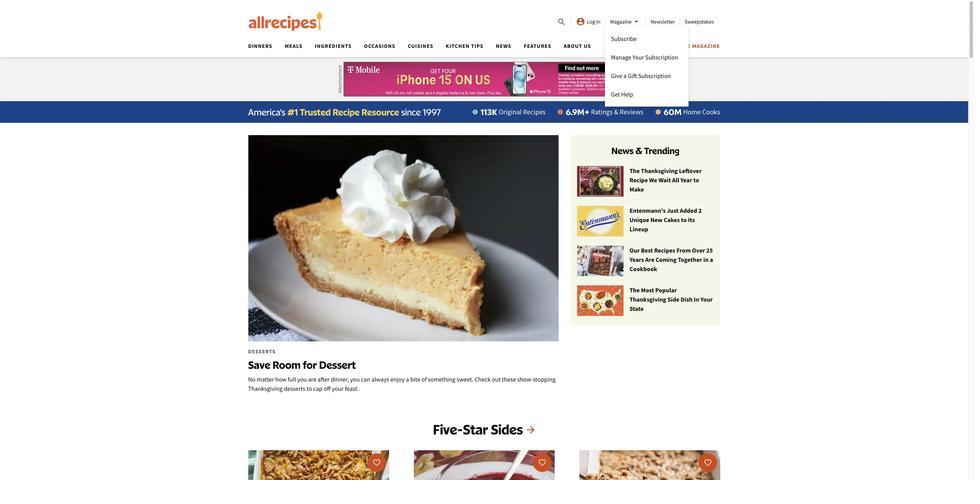 Task type: vqa. For each thing, say whether or not it's contained in the screenshot.
middle WITH
no



Task type: locate. For each thing, give the bounding box(es) containing it.
the most popular thanksgiving side dish in your state link
[[577, 286, 714, 317]]

wait
[[659, 176, 671, 184]]

reviews
[[620, 108, 644, 116]]

subscription down get
[[645, 53, 678, 61]]

the left most at the bottom of page
[[630, 287, 640, 295]]

recipes up coming
[[654, 247, 675, 255]]

log
[[587, 18, 595, 25]]

0 horizontal spatial your
[[633, 53, 644, 61]]

0 vertical spatial news
[[496, 43, 512, 50]]

0 horizontal spatial save recipe image
[[538, 460, 546, 467]]

recipe for we
[[630, 176, 648, 184]]

features
[[524, 43, 551, 50]]

6.9m+ ratings & reviews
[[566, 107, 644, 117]]

your right dish
[[701, 296, 713, 304]]

entenmann's
[[630, 207, 666, 215]]

1 horizontal spatial your
[[701, 296, 713, 304]]

give a gift subscription link
[[605, 67, 688, 85]]

news & trending
[[611, 145, 680, 156]]

magazine button
[[610, 17, 641, 26]]

a left the gift on the top right of page
[[624, 72, 627, 80]]

25
[[706, 247, 713, 255]]

added
[[680, 207, 697, 215]]

new
[[651, 216, 663, 224]]

gift
[[628, 72, 637, 80]]

1 vertical spatial the
[[630, 287, 640, 295]]

the inside the thanksgiving leftover recipe we wait all year to make
[[630, 167, 640, 175]]

news
[[496, 43, 512, 50], [611, 145, 634, 156]]

0 horizontal spatial recipe
[[333, 107, 360, 118]]

we
[[649, 176, 657, 184]]

0 horizontal spatial in
[[596, 18, 601, 25]]

0 horizontal spatial recipes
[[523, 108, 546, 116]]

save recipe image
[[538, 460, 546, 467], [704, 460, 712, 467]]

the up the make
[[630, 167, 640, 175]]

a high angle view looking into a green casserole dish of green bean casserole with a scoop taken out. image
[[248, 451, 389, 481]]

save room for dessert
[[248, 359, 356, 372]]

in inside the most popular thanksgiving side dish in your state
[[694, 296, 699, 304]]

its
[[688, 216, 695, 224]]

in right dish
[[694, 296, 699, 304]]

meals link
[[285, 43, 303, 50]]

dinners link
[[248, 43, 272, 50]]

113k
[[481, 107, 497, 117]]

news inside banner
[[496, 43, 512, 50]]

0 vertical spatial a
[[624, 72, 627, 80]]

subscription
[[645, 53, 678, 61], [638, 72, 671, 80]]

recipe up the make
[[630, 176, 648, 184]]

news right tips
[[496, 43, 512, 50]]

five-star sides link
[[248, 422, 720, 439]]

get the magazine link
[[668, 43, 720, 50]]

0 vertical spatial &
[[614, 108, 618, 116]]

dinners
[[248, 43, 272, 50]]

help
[[621, 91, 633, 98]]

recipe inside the thanksgiving leftover recipe we wait all year to make
[[630, 176, 648, 184]]

from
[[677, 247, 691, 255]]

a
[[624, 72, 627, 80], [710, 256, 713, 264]]

get help
[[611, 91, 633, 98]]

manage your subscription
[[611, 53, 678, 61]]

1 vertical spatial in
[[694, 296, 699, 304]]

1 vertical spatial to
[[681, 216, 687, 224]]

1 the from the top
[[630, 167, 640, 175]]

a close up view on a single plated slice of double layer pumpkin cheesecake topped with a dollop of whipped cream. image
[[248, 135, 558, 342]]

0 vertical spatial thanksgiving
[[641, 167, 678, 175]]

1 horizontal spatial save recipe image
[[704, 460, 712, 467]]

the thanksgiving leftover recipe we wait all year to make link
[[577, 166, 714, 197]]

top down view of mashed potatoes and a plaid napkin and wooden spoon image
[[577, 166, 623, 197]]

the inside the most popular thanksgiving side dish in your state
[[630, 287, 640, 295]]

1 vertical spatial recipes
[[654, 247, 675, 255]]

0 vertical spatial recipes
[[523, 108, 546, 116]]

a close up view of a spoonful of sweet potato casserole, topped with pecans and brown sugar, being lifted from a white baking dish. image
[[579, 451, 720, 481]]

1 vertical spatial news
[[611, 145, 634, 156]]

0 vertical spatial your
[[633, 53, 644, 61]]

the
[[630, 167, 640, 175], [630, 287, 640, 295]]

recipes for our
[[654, 247, 675, 255]]

recipes right original
[[523, 108, 546, 116]]

1 save recipe image from the left
[[538, 460, 546, 467]]

star
[[463, 422, 488, 438]]

0 vertical spatial recipe
[[333, 107, 360, 118]]

0 vertical spatial the
[[630, 167, 640, 175]]

to right year
[[694, 176, 699, 184]]

save
[[248, 359, 270, 372]]

america's
[[248, 107, 285, 118]]

1 vertical spatial recipe
[[630, 176, 648, 184]]

occasions
[[364, 43, 395, 50]]

& right ratings
[[614, 108, 618, 116]]

recipes inside 113k original recipes
[[523, 108, 546, 116]]

0 horizontal spatial &
[[614, 108, 618, 116]]

navigation
[[242, 40, 720, 57]]

banner
[[0, 0, 968, 107]]

1 horizontal spatial in
[[694, 296, 699, 304]]

navigation containing dinners
[[242, 40, 720, 57]]

ingredients
[[315, 43, 352, 50]]

1 horizontal spatial a
[[710, 256, 713, 264]]

1 vertical spatial a
[[710, 256, 713, 264]]

to inside the thanksgiving leftover recipe we wait all year to make
[[694, 176, 699, 184]]

2 save recipe image from the left
[[704, 460, 712, 467]]

ratings
[[591, 108, 613, 116]]

features link
[[524, 43, 551, 50]]

1 horizontal spatial news
[[611, 145, 634, 156]]

magazine
[[692, 43, 720, 50]]

make
[[630, 186, 644, 193]]

five-star sides
[[433, 422, 523, 438]]

a right in
[[710, 256, 713, 264]]

year
[[681, 176, 692, 184]]

the most thanksgiving side dish in each state image
[[577, 286, 623, 317]]

your inside the most popular thanksgiving side dish in your state
[[701, 296, 713, 304]]

0 vertical spatial to
[[694, 176, 699, 184]]

trending
[[644, 145, 680, 156]]

the thanksgiving leftover recipe we wait all year to make
[[630, 167, 702, 193]]

are
[[645, 256, 655, 264]]

to
[[694, 176, 699, 184], [681, 216, 687, 224]]

cuisines link
[[408, 43, 433, 50]]

original
[[499, 108, 522, 116]]

kitchen tips link
[[446, 43, 484, 50]]

just
[[667, 207, 679, 215]]

the for the most popular thanksgiving side dish in your state
[[630, 287, 640, 295]]

1 horizontal spatial to
[[694, 176, 699, 184]]

recipes
[[523, 108, 546, 116], [654, 247, 675, 255]]

1 horizontal spatial &
[[636, 145, 642, 156]]

thanksgiving down most at the bottom of page
[[630, 296, 666, 304]]

cuisines
[[408, 43, 433, 50]]

trusted
[[300, 107, 331, 118]]

to inside entenmann's just added 2 unique new cakes to its lineup
[[681, 216, 687, 224]]

news up "top down view of mashed potatoes and a plaid napkin and wooden spoon" image
[[611, 145, 634, 156]]

caret_down image
[[632, 17, 641, 26]]

lineup
[[630, 226, 648, 233]]

subscription down "manage your subscription" link
[[638, 72, 671, 80]]

recipe right trusted
[[333, 107, 360, 118]]

entenmann's added two unique new cakes image
[[577, 206, 623, 237]]

thanksgiving
[[641, 167, 678, 175], [630, 296, 666, 304]]

your right "manage"
[[633, 53, 644, 61]]

& left trending
[[636, 145, 642, 156]]

to left its
[[681, 216, 687, 224]]

recipes inside our best recipes from over 25 years are coming together in a cookbook
[[654, 247, 675, 255]]

thanksgiving up the wait
[[641, 167, 678, 175]]

in right log
[[596, 18, 601, 25]]

unique
[[630, 216, 649, 224]]

1997
[[423, 107, 441, 118]]

1 horizontal spatial recipe
[[630, 176, 648, 184]]

1 vertical spatial your
[[701, 296, 713, 304]]

banner containing subscribe
[[0, 0, 968, 107]]

navigation inside banner
[[242, 40, 720, 57]]

log in link
[[576, 17, 601, 26]]

0 horizontal spatial a
[[624, 72, 627, 80]]

#1
[[287, 107, 298, 118]]

1 vertical spatial thanksgiving
[[630, 296, 666, 304]]

the
[[680, 43, 691, 50]]

2 the from the top
[[630, 287, 640, 295]]

account image
[[576, 17, 585, 26]]

0 horizontal spatial news
[[496, 43, 512, 50]]

popular
[[655, 287, 677, 295]]

1 horizontal spatial recipes
[[654, 247, 675, 255]]

about us link
[[564, 43, 591, 50]]

about us
[[564, 43, 591, 50]]

together
[[678, 256, 702, 264]]

save room for dessert link
[[248, 135, 558, 397]]

0 horizontal spatial to
[[681, 216, 687, 224]]

tips
[[471, 43, 484, 50]]

our
[[630, 247, 640, 255]]



Task type: describe. For each thing, give the bounding box(es) containing it.
your inside banner
[[633, 53, 644, 61]]

60m
[[664, 107, 682, 117]]

side
[[668, 296, 680, 304]]

get
[[668, 43, 679, 50]]

years
[[630, 256, 644, 264]]

entenmann's just added 2 unique new cakes to its lineup
[[630, 207, 702, 233]]

occasions link
[[364, 43, 395, 50]]

thanksgiving inside the thanksgiving leftover recipe we wait all year to make
[[641, 167, 678, 175]]

ingredients link
[[315, 43, 352, 50]]

us
[[584, 43, 591, 50]]

2
[[699, 207, 702, 215]]

search image
[[557, 17, 566, 27]]

magazine
[[610, 18, 632, 25]]

save recipe image
[[373, 460, 381, 467]]

kitchen tips
[[446, 43, 484, 50]]

allrecipes keepers cookbook on a kitchen counter. image
[[577, 246, 623, 277]]

cakes
[[664, 216, 680, 224]]

get
[[611, 91, 620, 98]]

the for the thanksgiving leftover recipe we wait all year to make
[[630, 167, 640, 175]]

get the magazine
[[668, 43, 720, 50]]

about
[[564, 43, 582, 50]]

cookbook
[[630, 265, 657, 273]]

entenmann's just added 2 unique new cakes to its lineup link
[[577, 206, 714, 237]]

our best recipes from over 25 years are coming together in a cookbook link
[[577, 246, 714, 277]]

give
[[611, 72, 622, 80]]

subscribe
[[611, 35, 637, 43]]

news for the news link
[[496, 43, 512, 50]]

state
[[630, 305, 644, 313]]

recipes for 113k
[[523, 108, 546, 116]]

cooks
[[702, 108, 720, 116]]

manage your subscription link
[[605, 48, 688, 67]]

kitchen
[[446, 43, 470, 50]]

sweepstakes
[[685, 18, 714, 25]]

for
[[303, 359, 317, 372]]

home image
[[248, 12, 322, 31]]

america's #1 trusted recipe resource since 1997
[[248, 107, 441, 118]]

arrow_right image
[[526, 426, 535, 435]]

best
[[641, 247, 653, 255]]

home
[[683, 108, 701, 116]]

most
[[641, 287, 654, 295]]

fresh cranberry sauce in a glass bowl with a spoon for serving image
[[414, 451, 555, 481]]

leftover
[[679, 167, 702, 175]]

news link
[[496, 43, 512, 50]]

our best recipes from over 25 years are coming together in a cookbook
[[630, 247, 713, 273]]

five-
[[433, 422, 463, 438]]

in
[[703, 256, 709, 264]]

get help link
[[605, 85, 688, 104]]

0 vertical spatial subscription
[[645, 53, 678, 61]]

all
[[672, 176, 679, 184]]

newsletter
[[651, 18, 675, 25]]

coming
[[656, 256, 677, 264]]

1 vertical spatial subscription
[[638, 72, 671, 80]]

recipe for resource
[[333, 107, 360, 118]]

newsletter button
[[651, 18, 675, 25]]

dish
[[681, 296, 693, 304]]

thanksgiving inside the most popular thanksgiving side dish in your state
[[630, 296, 666, 304]]

& inside 6.9m+ ratings & reviews
[[614, 108, 618, 116]]

1 vertical spatial &
[[636, 145, 642, 156]]

over
[[692, 247, 705, 255]]

manage
[[611, 53, 631, 61]]

the most popular thanksgiving side dish in your state
[[630, 287, 713, 313]]

save recipe image for fresh cranberry sauce in a glass bowl with a spoon for serving image
[[538, 460, 546, 467]]

a inside our best recipes from over 25 years are coming together in a cookbook
[[710, 256, 713, 264]]

room
[[273, 359, 301, 372]]

60m home cooks
[[664, 107, 720, 117]]

log in
[[587, 18, 601, 25]]

since
[[401, 107, 421, 118]]

news for news & trending
[[611, 145, 634, 156]]

0 vertical spatial in
[[596, 18, 601, 25]]

advertisement region
[[343, 62, 625, 97]]

give a gift subscription
[[611, 72, 671, 80]]

meals
[[285, 43, 303, 50]]

dessert
[[319, 359, 356, 372]]

113k original recipes
[[481, 107, 546, 117]]

resource
[[362, 107, 399, 118]]

sides
[[491, 422, 523, 438]]

save recipe image for the a close up view of a spoonful of sweet potato casserole, topped with pecans and brown sugar, being lifted from a white baking dish. image
[[704, 460, 712, 467]]



